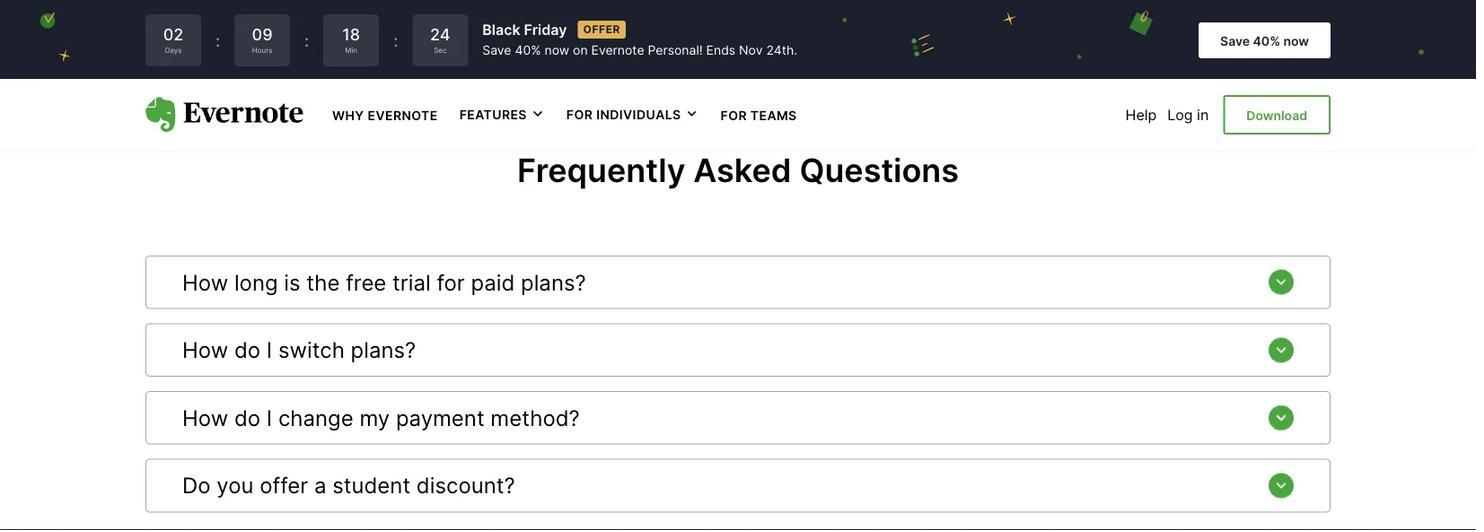 Task type: vqa. For each thing, say whether or not it's contained in the screenshot.
with
no



Task type: describe. For each thing, give the bounding box(es) containing it.
student
[[332, 473, 411, 499]]

help link
[[1126, 106, 1157, 123]]

change
[[278, 405, 354, 432]]

3 : from the left
[[394, 31, 398, 50]]

1 horizontal spatial plans?
[[521, 269, 586, 296]]

now for save 40% now on evernote personal! ends nov 24th.
[[545, 43, 569, 58]]

nov
[[739, 43, 763, 58]]

evernote logo image
[[145, 97, 304, 133]]

save 40% now on evernote personal! ends nov 24th.
[[482, 43, 797, 58]]

evernote inside "link"
[[368, 108, 438, 123]]

how for how do i switch plans?
[[182, 337, 228, 364]]

ends
[[706, 43, 736, 58]]

40% for save 40% now
[[1253, 33, 1281, 48]]

features
[[459, 107, 527, 122]]

black
[[482, 21, 520, 38]]

hours
[[252, 46, 272, 55]]

method?
[[491, 405, 580, 432]]

24th.
[[766, 43, 797, 58]]

2 : from the left
[[305, 31, 309, 50]]

my
[[360, 405, 390, 432]]

how do i change my payment method?
[[182, 405, 580, 432]]

do for change
[[234, 405, 261, 432]]

personal!
[[648, 43, 703, 58]]

features button
[[459, 106, 545, 124]]

for teams
[[721, 108, 797, 123]]

for for for teams
[[721, 108, 747, 123]]

23 sec
[[430, 24, 450, 55]]

log in
[[1168, 106, 1209, 123]]

do you offer a student discount?
[[182, 473, 515, 499]]

why evernote link
[[332, 106, 438, 123]]

do for switch
[[234, 337, 261, 364]]

save for save 40% now
[[1220, 33, 1250, 48]]

help
[[1126, 106, 1157, 123]]

is
[[284, 269, 300, 296]]

why evernote
[[332, 108, 438, 123]]

save 40% now link
[[1199, 22, 1331, 58]]

0 horizontal spatial plans?
[[351, 337, 416, 364]]

09 hours
[[252, 24, 273, 55]]

sec
[[434, 46, 447, 55]]

min
[[345, 46, 357, 55]]

frequently asked questions
[[517, 151, 959, 190]]



Task type: locate. For each thing, give the bounding box(es) containing it.
40% for save 40% now on evernote personal! ends nov 24th.
[[515, 43, 541, 58]]

black friday
[[482, 21, 567, 38]]

1 horizontal spatial :
[[305, 31, 309, 50]]

3 how from the top
[[182, 405, 228, 432]]

long
[[234, 269, 278, 296]]

for teams link
[[721, 106, 797, 123]]

offer
[[583, 23, 621, 36]]

0 horizontal spatial evernote
[[368, 108, 438, 123]]

0 vertical spatial do
[[234, 337, 261, 364]]

save inside 'link'
[[1220, 33, 1250, 48]]

i for switch
[[267, 337, 272, 364]]

for left individuals
[[567, 107, 593, 122]]

: left the 23 sec
[[394, 31, 398, 50]]

now up the download link
[[1284, 33, 1309, 48]]

2 vertical spatial how
[[182, 405, 228, 432]]

for individuals button
[[567, 106, 699, 124]]

now for save 40% now
[[1284, 33, 1309, 48]]

free
[[346, 269, 386, 296]]

: left 18 min
[[305, 31, 309, 50]]

trial
[[393, 269, 431, 296]]

09
[[252, 24, 273, 44]]

0 horizontal spatial save
[[482, 43, 511, 58]]

1 : from the left
[[216, 31, 220, 50]]

1 vertical spatial do
[[234, 405, 261, 432]]

log
[[1168, 106, 1193, 123]]

questions
[[800, 151, 959, 190]]

offer
[[260, 473, 308, 499]]

individuals
[[596, 107, 681, 122]]

1 horizontal spatial now
[[1284, 33, 1309, 48]]

1 vertical spatial i
[[267, 405, 272, 432]]

payment
[[396, 405, 485, 432]]

how for how do i change my payment method?
[[182, 405, 228, 432]]

download link
[[1223, 95, 1331, 135]]

days
[[165, 46, 182, 55]]

18 min
[[342, 24, 360, 55]]

02
[[163, 24, 183, 44]]

2 do from the top
[[234, 405, 261, 432]]

do left change
[[234, 405, 261, 432]]

for left teams
[[721, 108, 747, 123]]

1 horizontal spatial 40%
[[1253, 33, 1281, 48]]

save for save 40% now on evernote personal! ends nov 24th.
[[482, 43, 511, 58]]

now inside 'link'
[[1284, 33, 1309, 48]]

now
[[1284, 33, 1309, 48], [545, 43, 569, 58]]

do
[[234, 337, 261, 364], [234, 405, 261, 432]]

40% down black friday at the left top of the page
[[515, 43, 541, 58]]

23
[[430, 24, 450, 44]]

evernote right why at top left
[[368, 108, 438, 123]]

do
[[182, 473, 211, 499]]

plans? right paid
[[521, 269, 586, 296]]

for
[[437, 269, 465, 296]]

save up the download link
[[1220, 33, 1250, 48]]

plans?
[[521, 269, 586, 296], [351, 337, 416, 364]]

1 horizontal spatial save
[[1220, 33, 1250, 48]]

18
[[342, 24, 360, 44]]

40%
[[1253, 33, 1281, 48], [515, 43, 541, 58]]

i for change
[[267, 405, 272, 432]]

download
[[1247, 108, 1308, 123]]

0 horizontal spatial :
[[216, 31, 220, 50]]

on
[[573, 43, 588, 58]]

you
[[217, 473, 254, 499]]

2 i from the top
[[267, 405, 272, 432]]

1 vertical spatial evernote
[[368, 108, 438, 123]]

0 vertical spatial evernote
[[591, 43, 644, 58]]

: left 09 hours
[[216, 31, 220, 50]]

02 days
[[163, 24, 183, 55]]

1 how from the top
[[182, 269, 228, 296]]

how do i switch plans?
[[182, 337, 416, 364]]

0 vertical spatial how
[[182, 269, 228, 296]]

40% inside save 40% now 'link'
[[1253, 33, 1281, 48]]

1 i from the top
[[267, 337, 272, 364]]

asked
[[694, 151, 792, 190]]

frequently
[[517, 151, 686, 190]]

for for for individuals
[[567, 107, 593, 122]]

how for how long is the free trial for paid plans?
[[182, 269, 228, 296]]

:
[[216, 31, 220, 50], [305, 31, 309, 50], [394, 31, 398, 50]]

0 vertical spatial i
[[267, 337, 272, 364]]

evernote
[[591, 43, 644, 58], [368, 108, 438, 123]]

switch
[[278, 337, 345, 364]]

friday
[[524, 21, 567, 38]]

0 horizontal spatial for
[[567, 107, 593, 122]]

0 horizontal spatial 40%
[[515, 43, 541, 58]]

i left change
[[267, 405, 272, 432]]

1 vertical spatial how
[[182, 337, 228, 364]]

log in link
[[1168, 106, 1209, 123]]

the
[[306, 269, 340, 296]]

1 horizontal spatial evernote
[[591, 43, 644, 58]]

evernote down 'offer'
[[591, 43, 644, 58]]

why
[[332, 108, 364, 123]]

i
[[267, 337, 272, 364], [267, 405, 272, 432]]

do left switch
[[234, 337, 261, 364]]

how
[[182, 269, 228, 296], [182, 337, 228, 364], [182, 405, 228, 432]]

now left on
[[545, 43, 569, 58]]

2 horizontal spatial :
[[394, 31, 398, 50]]

1 horizontal spatial for
[[721, 108, 747, 123]]

save 40% now
[[1220, 33, 1309, 48]]

discount?
[[417, 473, 515, 499]]

save down black
[[482, 43, 511, 58]]

0 vertical spatial plans?
[[521, 269, 586, 296]]

40% up the download link
[[1253, 33, 1281, 48]]

1 do from the top
[[234, 337, 261, 364]]

in
[[1197, 106, 1209, 123]]

paid
[[471, 269, 515, 296]]

for inside button
[[567, 107, 593, 122]]

save
[[1220, 33, 1250, 48], [482, 43, 511, 58]]

how long is the free trial for paid plans?
[[182, 269, 586, 296]]

1 vertical spatial plans?
[[351, 337, 416, 364]]

teams
[[751, 108, 797, 123]]

2 how from the top
[[182, 337, 228, 364]]

for
[[567, 107, 593, 122], [721, 108, 747, 123]]

plans? down "how long is the free trial for paid plans?"
[[351, 337, 416, 364]]

for individuals
[[567, 107, 681, 122]]

0 horizontal spatial now
[[545, 43, 569, 58]]

a
[[314, 473, 326, 499]]

i left switch
[[267, 337, 272, 364]]



